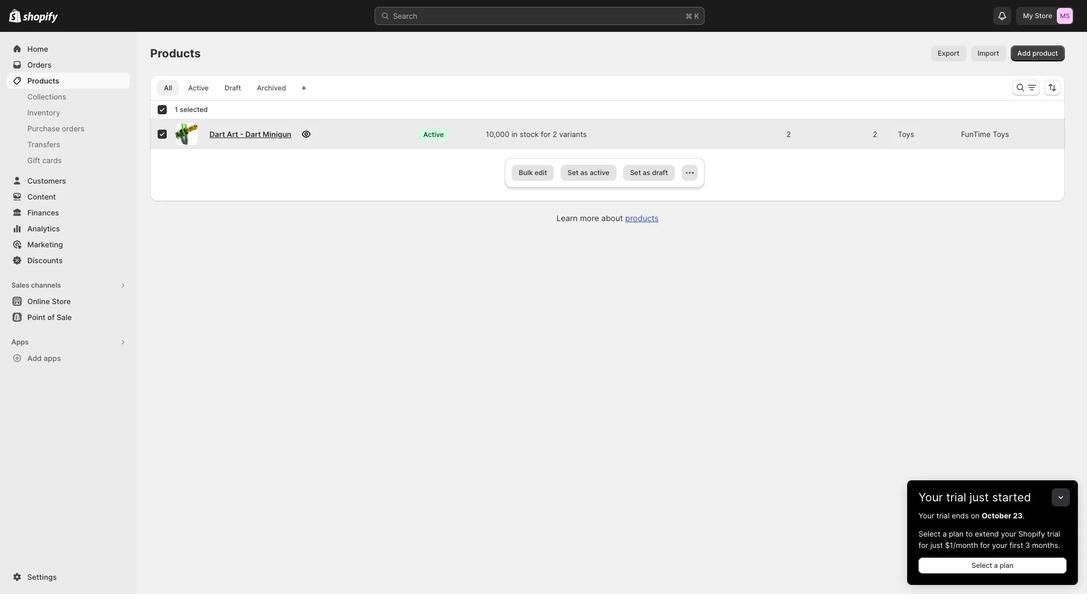 Task type: locate. For each thing, give the bounding box(es) containing it.
transfers
[[27, 140, 60, 149]]

plan down first
[[1000, 562, 1014, 570]]

0 horizontal spatial as
[[580, 168, 588, 177]]

for down the extend
[[980, 541, 990, 550]]

just up on
[[970, 491, 989, 505]]

dart right -
[[245, 130, 261, 139]]

draft link
[[218, 80, 248, 96]]

0 vertical spatial select
[[919, 530, 941, 539]]

online store link
[[7, 294, 130, 310]]

2 2 from the left
[[786, 130, 791, 139]]

0 horizontal spatial 2
[[553, 130, 557, 139]]

set for set as active
[[568, 168, 579, 177]]

plan up $1/month
[[949, 530, 964, 539]]

set inside the "set as active" button
[[568, 168, 579, 177]]

0 vertical spatial just
[[970, 491, 989, 505]]

bulk
[[519, 168, 533, 177]]

trial
[[946, 491, 966, 505], [937, 512, 950, 521], [1047, 530, 1060, 539]]

add apps
[[27, 354, 61, 363]]

1 horizontal spatial store
[[1035, 11, 1053, 20]]

1 horizontal spatial dart
[[245, 130, 261, 139]]

1 vertical spatial plan
[[1000, 562, 1014, 570]]

store right my
[[1035, 11, 1053, 20]]

trial up ends
[[946, 491, 966, 505]]

1 horizontal spatial products
[[150, 47, 201, 60]]

purchase orders link
[[7, 121, 130, 137]]

0 horizontal spatial 2 button
[[781, 123, 805, 146]]

add inside 'link'
[[1018, 49, 1031, 57]]

purchase
[[27, 124, 60, 133]]

select for select a plan
[[972, 562, 992, 570]]

variants
[[559, 130, 587, 139]]

1 vertical spatial store
[[52, 297, 71, 306]]

art
[[227, 130, 238, 139]]

products up the collections at the left top
[[27, 76, 59, 85]]

stock
[[520, 130, 539, 139]]

plan for select a plan to extend your shopify trial for just $1/month for your first 3 months.
[[949, 530, 964, 539]]

tab list containing all
[[155, 80, 295, 96]]

0 vertical spatial your
[[919, 491, 943, 505]]

your up the your trial ends on october 23 .
[[919, 491, 943, 505]]

archived link
[[250, 80, 293, 96]]

1 vertical spatial products
[[27, 76, 59, 85]]

1 horizontal spatial add
[[1018, 49, 1031, 57]]

0 horizontal spatial a
[[943, 530, 947, 539]]

0 horizontal spatial active
[[188, 84, 209, 92]]

plan
[[949, 530, 964, 539], [1000, 562, 1014, 570]]

months.
[[1032, 541, 1061, 550]]

1 horizontal spatial for
[[919, 541, 928, 550]]

search
[[393, 11, 417, 20]]

marketing link
[[7, 237, 130, 253]]

0 vertical spatial add
[[1018, 49, 1031, 57]]

store for online store
[[52, 297, 71, 306]]

2 vertical spatial trial
[[1047, 530, 1060, 539]]

select a plan
[[972, 562, 1014, 570]]

set left active
[[568, 168, 579, 177]]

my
[[1023, 11, 1033, 20]]

add for add product
[[1018, 49, 1031, 57]]

2 button
[[781, 123, 805, 146], [867, 123, 891, 146]]

plan inside select a plan to extend your shopify trial for just $1/month for your first 3 months.
[[949, 530, 964, 539]]

discounts
[[27, 256, 63, 265]]

your for your trial just started
[[919, 491, 943, 505]]

1 toys from the left
[[898, 130, 914, 139]]

sales channels
[[11, 281, 61, 290]]

active
[[188, 84, 209, 92], [423, 130, 444, 139]]

0 horizontal spatial just
[[931, 541, 943, 550]]

my store image
[[1057, 8, 1073, 24]]

2 dart from the left
[[245, 130, 261, 139]]

trial left ends
[[937, 512, 950, 521]]

1 vertical spatial select
[[972, 562, 992, 570]]

23
[[1013, 512, 1023, 521]]

a for select a plan to extend your shopify trial for just $1/month for your first 3 months.
[[943, 530, 947, 539]]

your trial just started element
[[907, 511, 1078, 586]]

1 horizontal spatial set
[[630, 168, 641, 177]]

2 toys from the left
[[993, 130, 1009, 139]]

orders
[[62, 124, 84, 133]]

as for draft
[[643, 168, 650, 177]]

1 vertical spatial your
[[992, 541, 1008, 550]]

tab list
[[155, 80, 295, 96]]

as left active
[[580, 168, 588, 177]]

0 horizontal spatial set
[[568, 168, 579, 177]]

select
[[919, 530, 941, 539], [972, 562, 992, 570]]

draft
[[652, 168, 668, 177]]

0 horizontal spatial add
[[27, 354, 42, 363]]

plan inside the select a plan link
[[1000, 562, 1014, 570]]

your left first
[[992, 541, 1008, 550]]

1 set from the left
[[568, 168, 579, 177]]

2
[[553, 130, 557, 139], [786, 130, 791, 139], [873, 130, 878, 139]]

0 horizontal spatial dart
[[209, 130, 225, 139]]

10,000
[[486, 130, 510, 139]]

1 vertical spatial trial
[[937, 512, 950, 521]]

add for add apps
[[27, 354, 42, 363]]

store inside button
[[52, 297, 71, 306]]

1 selected
[[175, 105, 208, 114]]

trial up the months.
[[1047, 530, 1060, 539]]

for left $1/month
[[919, 541, 928, 550]]

all button
[[157, 80, 179, 96]]

a for select a plan
[[994, 562, 998, 570]]

shopify
[[1019, 530, 1045, 539]]

point of sale button
[[0, 310, 137, 326]]

online
[[27, 297, 50, 306]]

0 vertical spatial a
[[943, 530, 947, 539]]

your up first
[[1001, 530, 1017, 539]]

content link
[[7, 189, 130, 205]]

1 vertical spatial your
[[919, 512, 935, 521]]

1 horizontal spatial as
[[643, 168, 650, 177]]

set
[[568, 168, 579, 177], [630, 168, 641, 177]]

select inside select a plan to extend your shopify trial for just $1/month for your first 3 months.
[[919, 530, 941, 539]]

1 vertical spatial add
[[27, 354, 42, 363]]

0 horizontal spatial plan
[[949, 530, 964, 539]]

1 horizontal spatial just
[[970, 491, 989, 505]]

1 your from the top
[[919, 491, 943, 505]]

1 vertical spatial a
[[994, 562, 998, 570]]

1 vertical spatial active
[[423, 130, 444, 139]]

discounts link
[[7, 253, 130, 269]]

0 vertical spatial active
[[188, 84, 209, 92]]

add inside button
[[27, 354, 42, 363]]

as left "draft"
[[643, 168, 650, 177]]

my store
[[1023, 11, 1053, 20]]

as for active
[[580, 168, 588, 177]]

plan for select a plan
[[1000, 562, 1014, 570]]

0 horizontal spatial store
[[52, 297, 71, 306]]

your trial ends on october 23 .
[[919, 512, 1025, 521]]

select left to
[[919, 530, 941, 539]]

trial inside select a plan to extend your shopify trial for just $1/month for your first 3 months.
[[1047, 530, 1060, 539]]

for
[[541, 130, 551, 139], [919, 541, 928, 550], [980, 541, 990, 550]]

export
[[938, 49, 960, 57]]

a up $1/month
[[943, 530, 947, 539]]

set for set as draft
[[630, 168, 641, 177]]

just left $1/month
[[931, 541, 943, 550]]

add left product
[[1018, 49, 1031, 57]]

for right stock at the top
[[541, 130, 551, 139]]

shopify image
[[9, 9, 21, 23], [23, 12, 58, 23]]

import button
[[971, 46, 1006, 61]]

your inside dropdown button
[[919, 491, 943, 505]]

finances link
[[7, 205, 130, 221]]

home link
[[7, 41, 130, 57]]

collections
[[27, 92, 66, 101]]

set inside set as draft button
[[630, 168, 641, 177]]

1 horizontal spatial 2
[[786, 130, 791, 139]]

sale
[[57, 313, 72, 322]]

1 horizontal spatial active
[[423, 130, 444, 139]]

set as active
[[568, 168, 610, 177]]

products
[[150, 47, 201, 60], [27, 76, 59, 85]]

your left ends
[[919, 512, 935, 521]]

extend
[[975, 530, 999, 539]]

0 vertical spatial plan
[[949, 530, 964, 539]]

k
[[694, 11, 699, 20]]

point of sale
[[27, 313, 72, 322]]

set as draft button
[[623, 165, 675, 181]]

started
[[992, 491, 1031, 505]]

a down select a plan to extend your shopify trial for just $1/month for your first 3 months.
[[994, 562, 998, 570]]

.
[[1023, 512, 1025, 521]]

your trial just started
[[919, 491, 1031, 505]]

active inside tab list
[[188, 84, 209, 92]]

1 horizontal spatial toys
[[993, 130, 1009, 139]]

store
[[1035, 11, 1053, 20], [52, 297, 71, 306]]

1 horizontal spatial shopify image
[[23, 12, 58, 23]]

2 as from the left
[[643, 168, 650, 177]]

apps
[[11, 338, 29, 347]]

3
[[1025, 541, 1030, 550]]

0 horizontal spatial select
[[919, 530, 941, 539]]

1 dart from the left
[[209, 130, 225, 139]]

0 horizontal spatial for
[[541, 130, 551, 139]]

just inside select a plan to extend your shopify trial for just $1/month for your first 3 months.
[[931, 541, 943, 550]]

just
[[970, 491, 989, 505], [931, 541, 943, 550]]

draft
[[225, 84, 241, 92]]

1 horizontal spatial 2 button
[[867, 123, 891, 146]]

select down select a plan to extend your shopify trial for just $1/month for your first 3 months.
[[972, 562, 992, 570]]

set as active button
[[561, 165, 616, 181]]

your
[[919, 491, 943, 505], [919, 512, 935, 521]]

1 horizontal spatial a
[[994, 562, 998, 570]]

select a plan link
[[919, 558, 1067, 574]]

store up sale
[[52, 297, 71, 306]]

a inside select a plan to extend your shopify trial for just $1/month for your first 3 months.
[[943, 530, 947, 539]]

set left "draft"
[[630, 168, 641, 177]]

in
[[512, 130, 518, 139]]

dart left art
[[209, 130, 225, 139]]

2 your from the top
[[919, 512, 935, 521]]

2 set from the left
[[630, 168, 641, 177]]

october
[[982, 512, 1012, 521]]

1 horizontal spatial plan
[[1000, 562, 1014, 570]]

add left apps
[[27, 354, 42, 363]]

1 horizontal spatial select
[[972, 562, 992, 570]]

2 horizontal spatial 2
[[873, 130, 878, 139]]

1 as from the left
[[580, 168, 588, 177]]

about
[[601, 213, 623, 223]]

channels
[[31, 281, 61, 290]]

as
[[580, 168, 588, 177], [643, 168, 650, 177]]

trial inside dropdown button
[[946, 491, 966, 505]]

0 horizontal spatial toys
[[898, 130, 914, 139]]

0 vertical spatial trial
[[946, 491, 966, 505]]

0 vertical spatial store
[[1035, 11, 1053, 20]]

store for my store
[[1035, 11, 1053, 20]]

1 vertical spatial just
[[931, 541, 943, 550]]

dart art - dart minigun
[[209, 130, 291, 139]]

products up all
[[150, 47, 201, 60]]

-
[[240, 130, 244, 139]]



Task type: vqa. For each thing, say whether or not it's contained in the screenshot.
topmost Search collections text box
no



Task type: describe. For each thing, give the bounding box(es) containing it.
inventory link
[[7, 105, 130, 121]]

apps button
[[7, 335, 130, 351]]

learn
[[557, 213, 578, 223]]

products link
[[7, 73, 130, 89]]

inventory
[[27, 108, 60, 117]]

10,000 in stock for 2 variants
[[486, 130, 587, 139]]

apps
[[44, 354, 61, 363]]

gift cards
[[27, 156, 62, 165]]

select for select a plan to extend your shopify trial for just $1/month for your first 3 months.
[[919, 530, 941, 539]]

active
[[590, 168, 610, 177]]

import
[[978, 49, 999, 57]]

orders
[[27, 60, 51, 69]]

purchase orders
[[27, 124, 84, 133]]

trial for just
[[946, 491, 966, 505]]

gift cards link
[[7, 153, 130, 168]]

select a plan to extend your shopify trial for just $1/month for your first 3 months.
[[919, 530, 1061, 550]]

minigun
[[263, 130, 291, 139]]

0 vertical spatial products
[[150, 47, 201, 60]]

orders link
[[7, 57, 130, 73]]

trial for ends
[[937, 512, 950, 521]]

bulk edit
[[519, 168, 547, 177]]

$1/month
[[945, 541, 978, 550]]

bulk edit button
[[512, 165, 554, 181]]

finances
[[27, 208, 59, 217]]

just inside your trial just started dropdown button
[[970, 491, 989, 505]]

online store
[[27, 297, 71, 306]]

product
[[1033, 49, 1058, 57]]

gift
[[27, 156, 40, 165]]

1 2 from the left
[[553, 130, 557, 139]]

1 2 button from the left
[[781, 123, 805, 146]]

⌘ k
[[686, 11, 699, 20]]

ends
[[952, 512, 969, 521]]

of
[[47, 313, 55, 322]]

set as draft
[[630, 168, 668, 177]]

⌘
[[686, 11, 692, 20]]

on
[[971, 512, 980, 521]]

0 horizontal spatial products
[[27, 76, 59, 85]]

add apps button
[[7, 351, 130, 367]]

settings
[[27, 573, 57, 582]]

1
[[175, 105, 178, 114]]

selected
[[180, 105, 208, 114]]

add product
[[1018, 49, 1058, 57]]

dart art - dart minigun image
[[175, 123, 198, 145]]

edit
[[535, 168, 547, 177]]

0 vertical spatial your
[[1001, 530, 1017, 539]]

products link
[[625, 213, 659, 223]]

all
[[164, 84, 172, 92]]

your for your trial ends on october 23 .
[[919, 512, 935, 521]]

home
[[27, 44, 48, 54]]

active link
[[181, 80, 215, 96]]

analytics
[[27, 224, 60, 233]]

funtime
[[961, 130, 991, 139]]

0 horizontal spatial shopify image
[[9, 9, 21, 23]]

3 2 from the left
[[873, 130, 878, 139]]

sales
[[11, 281, 29, 290]]

point of sale link
[[7, 310, 130, 326]]

add product link
[[1011, 46, 1065, 61]]

first
[[1010, 541, 1023, 550]]

point
[[27, 313, 45, 322]]

cards
[[42, 156, 62, 165]]

online store button
[[0, 294, 137, 310]]

dart art - dart minigun link
[[209, 129, 291, 140]]

analytics link
[[7, 221, 130, 237]]

products
[[625, 213, 659, 223]]

funtime toys
[[961, 130, 1009, 139]]

settings link
[[7, 570, 130, 586]]

content
[[27, 192, 56, 202]]

export button
[[931, 46, 966, 61]]

collections link
[[7, 89, 130, 105]]

marketing
[[27, 240, 63, 249]]

sales channels button
[[7, 278, 130, 294]]

customers
[[27, 176, 66, 186]]

your trial just started button
[[907, 481, 1078, 505]]

learn more about products
[[557, 213, 659, 223]]

transfers link
[[7, 137, 130, 153]]

2 horizontal spatial for
[[980, 541, 990, 550]]

2 2 button from the left
[[867, 123, 891, 146]]

customers link
[[7, 173, 130, 189]]



